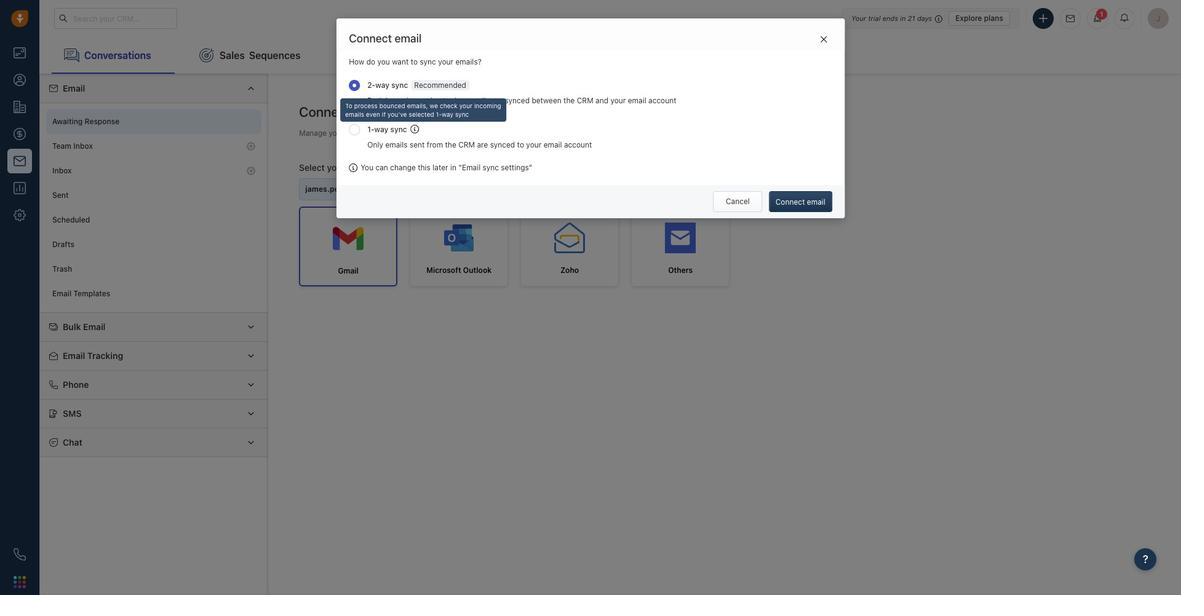 Task type: locate. For each thing, give the bounding box(es) containing it.
gmail.
[[473, 185, 495, 194]]

2 horizontal spatial inbox
[[383, 104, 416, 120]]

the
[[564, 96, 575, 105], [445, 140, 456, 149]]

0 vertical spatial connect email
[[349, 32, 422, 45]]

1 horizontal spatial to
[[419, 104, 431, 120]]

0 horizontal spatial you
[[361, 163, 374, 172]]

1 vertical spatial this
[[591, 185, 604, 194]]

0 vertical spatial 1-
[[436, 111, 442, 118]]

way left a
[[374, 125, 388, 134]]

0 horizontal spatial to
[[411, 57, 418, 67]]

1- inside to process bounced emails, we check your incoming emails even if you've selected 1-way sync
[[436, 111, 442, 118]]

are up manage your work email in a private inbox that stays in sync with your email provider. you can also add
[[492, 96, 503, 105]]

email
[[395, 32, 422, 45], [628, 96, 646, 105], [365, 128, 383, 138], [543, 128, 562, 138], [544, 140, 562, 149], [347, 162, 369, 173], [807, 198, 825, 207]]

team
[[52, 142, 71, 151]]

0 vertical spatial email
[[63, 83, 85, 94]]

1 horizontal spatial provider.
[[606, 185, 637, 194]]

way inside to process bounced emails, we check your incoming emails even if you've selected 1-way sync
[[442, 111, 453, 118]]

inbox
[[426, 128, 445, 138]]

team inbox link
[[46, 134, 262, 159]]

1 horizontal spatial can
[[611, 128, 624, 138]]

you've
[[388, 111, 407, 118]]

incoming up the you've
[[386, 96, 417, 105]]

outlook
[[463, 266, 492, 275]]

0 horizontal spatial you
[[377, 57, 390, 67]]

both incoming and outgoing emails are synced between the crm and your email account
[[367, 96, 676, 105]]

Search your CRM... text field
[[54, 8, 177, 29]]

that
[[447, 128, 460, 138]]

you up james.peterson1902@gmail.com
[[361, 163, 374, 172]]

inbox
[[383, 104, 416, 120], [73, 142, 93, 151], [52, 166, 72, 176]]

the down that
[[445, 140, 456, 149]]

2 vertical spatial connect
[[776, 198, 805, 207]]

you left also
[[596, 128, 609, 138]]

0 vertical spatial the
[[564, 96, 575, 105]]

can left also
[[611, 128, 624, 138]]

process
[[354, 102, 378, 110]]

"email
[[458, 163, 481, 172]]

1 horizontal spatial 1-
[[436, 111, 442, 118]]

incoming up manage your work email in a private inbox that stays in sync with your email provider. you can also add
[[474, 102, 501, 110]]

you right "do" at the left of page
[[377, 57, 390, 67]]

2 horizontal spatial emails
[[467, 96, 490, 105]]

email for email
[[63, 83, 85, 94]]

2 vertical spatial to
[[517, 140, 524, 149]]

connect
[[349, 32, 392, 45], [299, 104, 350, 120], [776, 198, 805, 207]]

0 vertical spatial synced
[[505, 96, 530, 105]]

1 vertical spatial way
[[442, 111, 453, 118]]

cancel
[[726, 197, 750, 206]]

and
[[419, 96, 432, 105], [596, 96, 608, 105]]

provider.
[[564, 128, 594, 138], [606, 185, 637, 194]]

2 vertical spatial way
[[374, 125, 388, 134]]

you
[[596, 128, 609, 138], [361, 163, 374, 172]]

0 horizontal spatial the
[[445, 140, 456, 149]]

james.peterson1902@gmail.com
[[305, 185, 427, 194]]

with
[[509, 128, 524, 138]]

1 horizontal spatial crm
[[577, 96, 593, 105]]

1 vertical spatial email
[[52, 289, 71, 299]]

in right later
[[450, 163, 456, 172]]

connect email
[[349, 32, 422, 45], [776, 198, 825, 207]]

1 horizontal spatial you
[[554, 185, 566, 194]]

way for 1-way sync
[[374, 125, 388, 134]]

1 and from the left
[[419, 96, 432, 105]]

1 horizontal spatial account
[[648, 96, 676, 105]]

0 horizontal spatial and
[[419, 96, 432, 105]]

email for email templates
[[52, 289, 71, 299]]

phone image
[[14, 549, 26, 561]]

emails
[[467, 96, 490, 105], [345, 111, 364, 118], [385, 140, 408, 149]]

a
[[394, 128, 398, 138]]

james.peterson1902@gmail.com is hosted by gmail. we recommend you select this provider.
[[305, 185, 637, 194]]

synced left between
[[505, 96, 530, 105]]

1 vertical spatial the
[[445, 140, 456, 149]]

in left a
[[386, 128, 392, 138]]

1 vertical spatial to
[[419, 104, 431, 120]]

email inside connect email button
[[807, 198, 825, 207]]

1 vertical spatial crm
[[458, 140, 475, 149]]

connect your inbox to freshsales
[[299, 104, 499, 120]]

your trial ends in 21 days
[[852, 14, 932, 22]]

this
[[418, 163, 431, 172], [591, 185, 604, 194]]

1 vertical spatial are
[[477, 140, 488, 149]]

1 vertical spatial connect
[[299, 104, 350, 120]]

0 vertical spatial connect
[[349, 32, 392, 45]]

cancel button
[[713, 191, 762, 212]]

1 vertical spatial provider.
[[606, 185, 637, 194]]

0 vertical spatial inbox
[[383, 104, 416, 120]]

tab list
[[39, 37, 1181, 74]]

drafts
[[52, 240, 74, 249]]

recommend
[[510, 185, 551, 194]]

0 vertical spatial way
[[375, 80, 389, 90]]

way
[[375, 80, 389, 90], [442, 111, 453, 118], [374, 125, 388, 134]]

team inbox
[[52, 142, 93, 151]]

1 vertical spatial you
[[361, 163, 374, 172]]

provider. left also
[[564, 128, 594, 138]]

and right between
[[596, 96, 608, 105]]

0 vertical spatial account
[[648, 96, 676, 105]]

this right select
[[591, 185, 604, 194]]

account up select
[[564, 140, 592, 149]]

1 horizontal spatial the
[[564, 96, 575, 105]]

0 horizontal spatial crm
[[458, 140, 475, 149]]

synced down with
[[490, 140, 515, 149]]

0 horizontal spatial account
[[564, 140, 592, 149]]

0 horizontal spatial this
[[418, 163, 431, 172]]

others link
[[631, 207, 730, 287]]

way down check
[[442, 111, 453, 118]]

account up add
[[648, 96, 676, 105]]

0 vertical spatial emails
[[467, 96, 490, 105]]

0 horizontal spatial can
[[376, 163, 388, 172]]

way up both
[[375, 80, 389, 90]]

both
[[367, 96, 384, 105]]

sync inside to process bounced emails, we check your incoming emails even if you've selected 1-way sync
[[455, 111, 469, 118]]

outgoing
[[434, 96, 465, 105]]

1 horizontal spatial emails
[[385, 140, 408, 149]]

0 vertical spatial you
[[377, 57, 390, 67]]

in
[[900, 14, 906, 22], [386, 128, 392, 138], [483, 128, 489, 138], [450, 163, 456, 172]]

0 vertical spatial you
[[596, 128, 609, 138]]

sales sequences
[[220, 50, 301, 61]]

1 horizontal spatial inbox
[[73, 142, 93, 151]]

provider. right select
[[606, 185, 637, 194]]

1 vertical spatial can
[[376, 163, 388, 172]]

1 horizontal spatial connect email
[[776, 198, 825, 207]]

1 horizontal spatial you
[[596, 128, 609, 138]]

2 vertical spatial emails
[[385, 140, 408, 149]]

trial
[[868, 14, 881, 22]]

0 vertical spatial provider.
[[564, 128, 594, 138]]

sent
[[52, 191, 69, 200]]

sync right the "email at top
[[483, 163, 499, 172]]

connect up "do" at the left of page
[[349, 32, 392, 45]]

1 horizontal spatial and
[[596, 96, 608, 105]]

tab list containing conversations
[[39, 37, 1181, 74]]

1 vertical spatial account
[[564, 140, 592, 149]]

crm down stays
[[458, 140, 475, 149]]

2 vertical spatial inbox
[[52, 166, 72, 176]]

to
[[345, 102, 352, 110]]

even
[[366, 111, 380, 118]]

0 vertical spatial are
[[492, 96, 503, 105]]

email down the conversations link
[[63, 83, 85, 94]]

emails down to
[[345, 111, 364, 118]]

are down manage your work email in a private inbox that stays in sync with your email provider. you can also add
[[477, 140, 488, 149]]

1- down we
[[436, 111, 442, 118]]

manage
[[299, 128, 327, 138]]

drafts link
[[46, 233, 262, 257]]

1
[[1100, 10, 1104, 18]]

1-
[[436, 111, 442, 118], [367, 125, 374, 134]]

0 vertical spatial this
[[418, 163, 431, 172]]

1 vertical spatial 1-
[[367, 125, 374, 134]]

2 horizontal spatial to
[[517, 140, 524, 149]]

1 horizontal spatial this
[[591, 185, 604, 194]]

is
[[429, 185, 435, 194]]

0 vertical spatial can
[[611, 128, 624, 138]]

1- down "even"
[[367, 125, 374, 134]]

0 horizontal spatial emails
[[345, 111, 364, 118]]

can
[[611, 128, 624, 138], [376, 163, 388, 172]]

to
[[411, 57, 418, 67], [419, 104, 431, 120], [517, 140, 524, 149]]

and up selected
[[419, 96, 432, 105]]

connect up manage
[[299, 104, 350, 120]]

incoming
[[386, 96, 417, 105], [474, 102, 501, 110]]

trash
[[52, 265, 72, 274]]

1 vertical spatial connect email
[[776, 198, 825, 207]]

emails right the outgoing
[[467, 96, 490, 105]]

in inside connect email dialog
[[450, 163, 456, 172]]

connect inside button
[[776, 198, 805, 207]]

this left later
[[418, 163, 431, 172]]

stays
[[463, 128, 481, 138]]

your
[[438, 57, 453, 67], [611, 96, 626, 105], [459, 102, 472, 110], [353, 104, 380, 120], [329, 128, 344, 138], [526, 128, 541, 138], [526, 140, 542, 149], [327, 162, 345, 173]]

work
[[346, 128, 363, 138]]

email down trash
[[52, 289, 71, 299]]

to process bounced emails, we check your incoming emails even if you've selected 1-way sync
[[345, 102, 501, 118]]

your
[[852, 14, 866, 22]]

the right between
[[564, 96, 575, 105]]

crm right between
[[577, 96, 593, 105]]

sync down check
[[455, 111, 469, 118]]

scheduled link
[[46, 208, 262, 233]]

1 horizontal spatial are
[[492, 96, 503, 105]]

to process bounced emails, we check your incoming emails even if you've selected 1-way sync tooltip
[[340, 96, 506, 122]]

incoming inside to process bounced emails, we check your incoming emails even if you've selected 1-way sync
[[474, 102, 501, 110]]

1 horizontal spatial incoming
[[474, 102, 501, 110]]

can left the change
[[376, 163, 388, 172]]

manage your work email in a private inbox that stays in sync with your email provider. you can also add
[[299, 128, 655, 138]]

account
[[648, 96, 676, 105], [564, 140, 592, 149]]

emails down a
[[385, 140, 408, 149]]

bounced
[[379, 102, 405, 110]]

email
[[63, 83, 85, 94], [52, 289, 71, 299]]

you
[[377, 57, 390, 67], [554, 185, 566, 194]]

1 vertical spatial emails
[[345, 111, 364, 118]]

you left select
[[554, 185, 566, 194]]

connect right cancel button at the right of the page
[[776, 198, 805, 207]]



Task type: vqa. For each thing, say whether or not it's contained in the screenshot.
Profile to the left
no



Task type: describe. For each thing, give the bounding box(es) containing it.
private
[[400, 128, 424, 138]]

hosted
[[437, 185, 461, 194]]

from
[[427, 140, 443, 149]]

in up the only emails sent from the crm are synced to your email account
[[483, 128, 489, 138]]

select
[[299, 162, 325, 173]]

others
[[668, 266, 693, 275]]

email templates link
[[46, 282, 262, 306]]

inbox link
[[46, 159, 262, 183]]

microsoft
[[426, 266, 461, 275]]

select your email provider:
[[299, 162, 408, 173]]

if
[[382, 111, 386, 118]]

0 vertical spatial to
[[411, 57, 418, 67]]

freshsales
[[434, 104, 499, 120]]

sent link
[[46, 183, 262, 208]]

we
[[430, 102, 438, 110]]

1 link
[[1087, 8, 1108, 29]]

settings"
[[501, 163, 532, 172]]

0 horizontal spatial are
[[477, 140, 488, 149]]

scheduled
[[52, 216, 90, 225]]

this inside connect email dialog
[[418, 163, 431, 172]]

zoho link
[[521, 207, 619, 287]]

between
[[532, 96, 562, 105]]

you inside connect email dialog
[[361, 163, 374, 172]]

1-way sync
[[367, 125, 407, 134]]

0 horizontal spatial inbox
[[52, 166, 72, 176]]

1 vertical spatial inbox
[[73, 142, 93, 151]]

only emails sent from the crm are synced to your email account
[[367, 140, 592, 149]]

explore plans link
[[949, 11, 1010, 26]]

emails,
[[407, 102, 428, 110]]

in left 21
[[900, 14, 906, 22]]

0 vertical spatial crm
[[577, 96, 593, 105]]

email templates
[[52, 289, 110, 299]]

sales sequences link
[[187, 37, 313, 74]]

2-
[[367, 80, 375, 90]]

how
[[349, 57, 364, 67]]

ends
[[883, 14, 898, 22]]

21
[[908, 14, 915, 22]]

0 horizontal spatial connect email
[[349, 32, 422, 45]]

zoho
[[561, 266, 579, 275]]

templates
[[73, 289, 110, 299]]

do
[[366, 57, 375, 67]]

later
[[433, 163, 448, 172]]

trash link
[[46, 257, 262, 282]]

sync down the you've
[[390, 125, 407, 134]]

you can change this later in "email sync settings"
[[361, 163, 532, 172]]

only
[[367, 140, 383, 149]]

select
[[568, 185, 589, 194]]

0 horizontal spatial 1-
[[367, 125, 374, 134]]

can inside connect email dialog
[[376, 163, 388, 172]]

connect email button
[[769, 191, 832, 212]]

gmail link
[[299, 207, 398, 287]]

sequences
[[249, 50, 301, 61]]

sales
[[220, 50, 245, 61]]

plans
[[984, 13, 1003, 22]]

recommended
[[414, 80, 466, 90]]

explore
[[956, 13, 982, 22]]

change
[[390, 163, 416, 172]]

gmail
[[338, 267, 359, 276]]

connect email dialog
[[337, 18, 845, 219]]

conversations link
[[52, 37, 175, 74]]

by
[[463, 185, 471, 194]]

1 vertical spatial synced
[[490, 140, 515, 149]]

provider:
[[371, 162, 408, 173]]

you inside connect email dialog
[[377, 57, 390, 67]]

selected
[[409, 111, 434, 118]]

sync left with
[[491, 128, 507, 138]]

days
[[917, 14, 932, 22]]

1 vertical spatial you
[[554, 185, 566, 194]]

2 and from the left
[[596, 96, 608, 105]]

we
[[497, 185, 508, 194]]

want
[[392, 57, 409, 67]]

check
[[440, 102, 458, 110]]

0 horizontal spatial provider.
[[564, 128, 594, 138]]

explore plans
[[956, 13, 1003, 22]]

way for 2-way sync recommended
[[375, 80, 389, 90]]

connect email inside button
[[776, 198, 825, 207]]

sent
[[410, 140, 425, 149]]

microsoft outlook link
[[410, 207, 508, 287]]

2-way sync recommended
[[367, 80, 466, 90]]

emails inside to process bounced emails, we check your incoming emails even if you've selected 1-way sync
[[345, 111, 364, 118]]

how do you want to sync your emails?
[[349, 57, 482, 67]]

microsoft outlook
[[426, 266, 492, 275]]

sync up 2-way sync recommended
[[420, 57, 436, 67]]

phone element
[[7, 543, 32, 567]]

freshworks switcher image
[[14, 576, 26, 589]]

add
[[642, 128, 655, 138]]

0 horizontal spatial incoming
[[386, 96, 417, 105]]

also
[[626, 128, 640, 138]]

your inside to process bounced emails, we check your incoming emails even if you've selected 1-way sync
[[459, 102, 472, 110]]

conversations
[[84, 50, 151, 61]]

connect for your
[[299, 104, 350, 120]]

connect for do
[[349, 32, 392, 45]]

sync up the "bounced"
[[391, 80, 408, 90]]

emails?
[[456, 57, 482, 67]]



